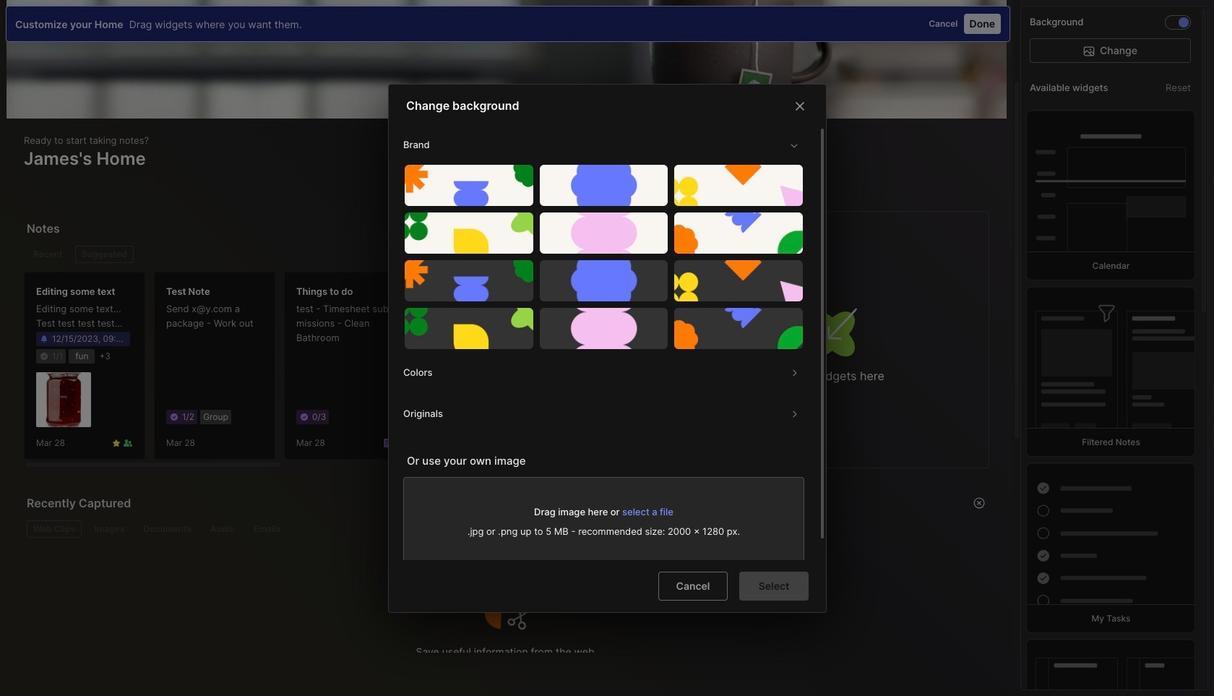 Task type: locate. For each thing, give the bounding box(es) containing it.
close image
[[791, 97, 808, 114]]



Task type: vqa. For each thing, say whether or not it's contained in the screenshot.
search box
no



